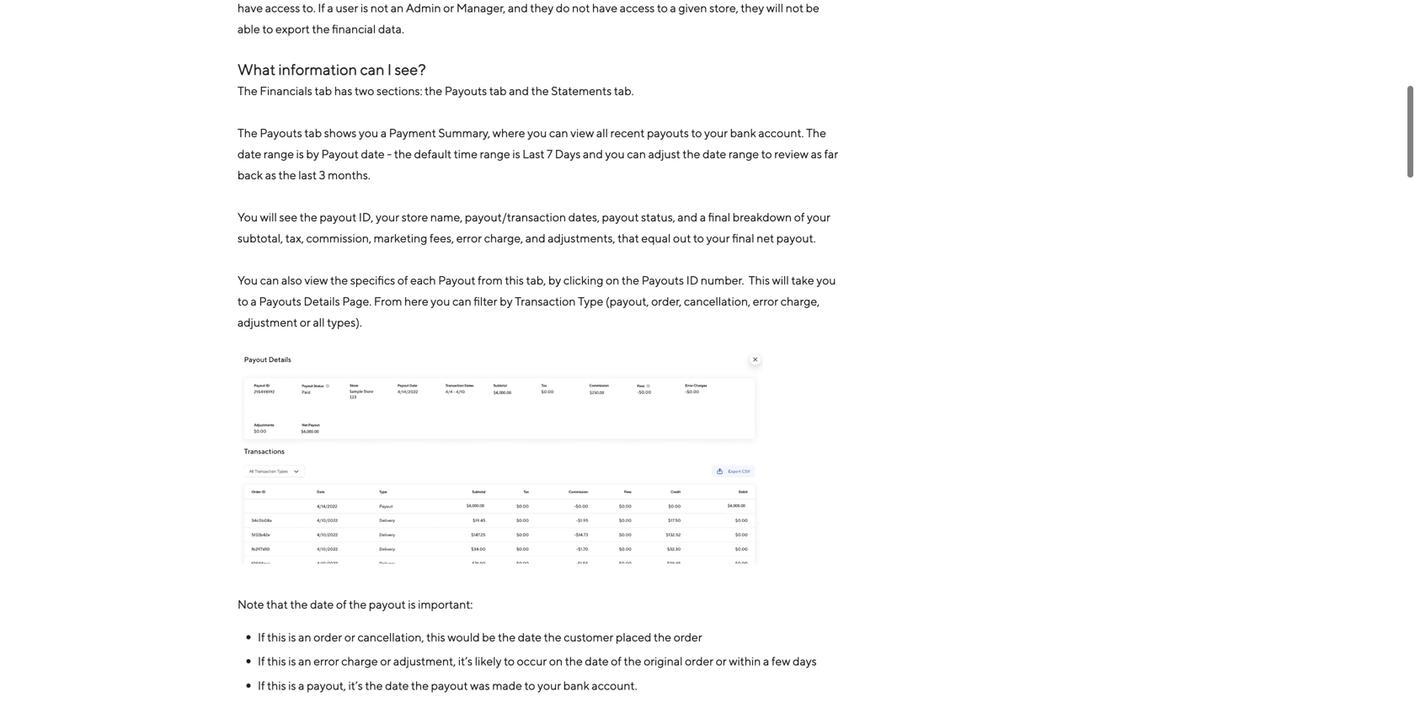 Task type: describe. For each thing, give the bounding box(es) containing it.
months.
[[328, 168, 371, 182]]

payouts down also on the left top of page
[[259, 295, 302, 308]]

is left last in the left of the page
[[513, 147, 521, 161]]

you right here
[[431, 295, 450, 308]]

the right adjust
[[683, 147, 701, 161]]

on inside you can also view the specifics of each payout from this tab, by clicking on the payouts id number.  this will take you to a payouts details page. from here you can filter by transaction type (payout, order, cancellation, error charge, adjustment or all types).
[[606, 273, 620, 287]]

subtotal,
[[238, 231, 283, 245]]

id
[[687, 273, 699, 287]]

the right note
[[290, 598, 308, 612]]

clicking
[[564, 273, 604, 287]]

3 range from the left
[[729, 147, 759, 161]]

or left within
[[716, 655, 727, 669]]

you can also view the specifics of each payout from this tab, by clicking on the payouts id number.  this will take you to a payouts details page. from here you can filter by transaction type (payout, order, cancellation, error charge, adjustment or all types).
[[238, 273, 837, 330]]

payouts
[[647, 126, 689, 140]]

to left review on the right top of page
[[762, 147, 773, 161]]

type
[[578, 295, 604, 308]]

and down payout/transaction
[[526, 231, 546, 245]]

tab for the
[[315, 84, 332, 98]]

can left i
[[360, 60, 385, 78]]

1 vertical spatial on
[[549, 655, 563, 669]]

out
[[673, 231, 691, 245]]

the up details
[[331, 273, 348, 287]]

0 vertical spatial as
[[811, 147, 823, 161]]

0 horizontal spatial account.
[[592, 679, 638, 693]]

date right adjust
[[703, 147, 727, 161]]

commission,
[[306, 231, 372, 245]]

the right -
[[394, 147, 412, 161]]

store
[[402, 210, 428, 224]]

payout right dates,
[[602, 210, 639, 224]]

payouts up order,
[[642, 273, 684, 287]]

marketing
[[374, 231, 428, 245]]

be
[[482, 631, 496, 645]]

if for if this is an error charge or adjustment, it's likely to occur on the date of the original order or within a few days
[[258, 655, 265, 669]]

you for you can also view the specifics of each payout from this tab, by clicking on the payouts id number.  this will take you to a payouts details page. from here you can filter by transaction type (payout, order, cancellation, error charge, adjustment or all types).
[[238, 273, 258, 287]]

within
[[729, 655, 761, 669]]

if this is an error charge or adjustment, it's likely to occur on the date of the original order or within a few days
[[258, 655, 820, 669]]

transaction
[[515, 295, 576, 308]]

payout.
[[777, 231, 816, 245]]

is left charge
[[288, 655, 296, 669]]

1 vertical spatial cancellation,
[[358, 631, 424, 645]]

details
[[304, 295, 340, 308]]

what information can i see?
[[238, 60, 426, 78]]

of up charge
[[336, 598, 347, 612]]

name,
[[431, 210, 463, 224]]

account. inside the payouts tab shows you a payment summary, where you can view all recent payouts to your bank account. the date range is by payout date - the default time range is last 7 days and you can adjust the date range to review as far back as the last 3 months.
[[759, 126, 804, 140]]

you right take
[[817, 273, 837, 287]]

payout left the important:
[[369, 598, 406, 612]]

tab.
[[614, 84, 634, 98]]

can down recent
[[627, 147, 646, 161]]

to inside you will see the payout id, your store name, payout/transaction dates, payout status, and a final breakdown of your subtotal, tax, commission, marketing fees, error charge, and adjustments, that equal out to your final net payout.
[[694, 231, 705, 245]]

note
[[238, 598, 264, 612]]

or inside you can also view the specifics of each payout from this tab, by clicking on the payouts id number.  this will take you to a payouts details page. from here you can filter by transaction type (payout, order, cancellation, error charge, adjustment or all types).
[[300, 316, 311, 330]]

order,
[[652, 295, 682, 308]]

last
[[523, 147, 545, 161]]

information
[[279, 60, 357, 78]]

you down recent
[[606, 147, 625, 161]]

also
[[282, 273, 302, 287]]

a inside the payouts tab shows you a payment summary, where you can view all recent payouts to your bank account. the date range is by payout date - the default time range is last 7 days and you can adjust the date range to review as far back as the last 3 months.
[[381, 126, 387, 140]]

types).
[[327, 316, 362, 330]]

of inside you can also view the specifics of each payout from this tab, by clicking on the payouts id number.  this will take you to a payouts details page. from here you can filter by transaction type (payout, order, cancellation, error charge, adjustment or all types).
[[398, 273, 408, 287]]

this for date
[[267, 679, 286, 693]]

the down charge
[[365, 679, 383, 693]]

the left last
[[279, 168, 296, 182]]

if for if this is a payout, it's the date the payout was made to your bank account.
[[258, 679, 265, 693]]

back
[[238, 168, 263, 182]]

payout left was
[[431, 679, 468, 693]]

all inside the payouts tab shows you a payment summary, where you can view all recent payouts to your bank account. the date range is by payout date - the default time range is last 7 days and you can adjust the date range to review as far back as the last 3 months.
[[597, 126, 609, 140]]

to right likely
[[504, 655, 515, 669]]

tab up where
[[490, 84, 507, 98]]

placed
[[616, 631, 652, 645]]

where
[[493, 126, 526, 140]]

charge
[[342, 655, 378, 669]]

specifics
[[350, 273, 395, 287]]

1 vertical spatial as
[[265, 168, 276, 182]]

adjust
[[649, 147, 681, 161]]

tab,
[[526, 273, 546, 287]]

fees,
[[430, 231, 454, 245]]

has
[[334, 84, 353, 98]]

you up last in the left of the page
[[528, 126, 547, 140]]

net
[[757, 231, 775, 245]]

time
[[454, 147, 478, 161]]

1 vertical spatial final
[[733, 231, 755, 245]]

adjustments,
[[548, 231, 616, 245]]

order up original
[[674, 631, 703, 645]]

if for if this is an order or cancellation, this would be the date the customer placed the order
[[258, 631, 265, 645]]

the down see?
[[425, 84, 443, 98]]

note that the date of the payout is important:
[[238, 598, 473, 612]]

payout,
[[307, 679, 346, 693]]

i
[[388, 60, 392, 78]]

the up far
[[807, 126, 827, 140]]

view inside you can also view the specifics of each payout from this tab, by clicking on the payouts id number.  this will take you to a payouts details page. from here you can filter by transaction type (payout, order, cancellation, error charge, adjustment or all types).
[[305, 273, 328, 287]]

3
[[319, 168, 326, 182]]

the for the payouts tab shows you a payment summary, where you can view all recent payouts to your bank account. the date range is by payout date - the default time range is last 7 days and you can adjust the date range to review as far back as the last 3 months.
[[238, 126, 258, 140]]

the up original
[[654, 631, 672, 645]]

recent
[[611, 126, 645, 140]]

or up charge
[[345, 631, 355, 645]]

number.
[[701, 273, 745, 287]]

cancellation, inside you can also view the specifics of each payout from this tab, by clicking on the payouts id number.  this will take you to a payouts details page. from here you can filter by transaction type (payout, order, cancellation, error charge, adjustment or all types).
[[684, 295, 751, 308]]

date down adjustment,
[[385, 679, 409, 693]]

customer
[[564, 631, 614, 645]]

shows
[[324, 126, 357, 140]]

payment
[[389, 126, 436, 140]]

the up the if this is an error charge or adjustment, it's likely to occur on the date of the original order or within a few days
[[544, 631, 562, 645]]

you for you will see the payout id, your store name, payout/transaction dates, payout status, and a final breakdown of your subtotal, tax, commission, marketing fees, error charge, and adjustments, that equal out to your final net payout.
[[238, 210, 258, 224]]

financials
[[260, 84, 313, 98]]

two
[[355, 84, 375, 98]]

of inside you will see the payout id, your store name, payout/transaction dates, payout status, and a final breakdown of your subtotal, tax, commission, marketing fees, error charge, and adjustments, that equal out to your final net payout.
[[795, 210, 805, 224]]

error inside you can also view the specifics of each payout from this tab, by clicking on the payouts id number.  this will take you to a payouts details page. from here you can filter by transaction type (payout, order, cancellation, error charge, adjustment or all types).
[[753, 295, 779, 308]]

1 vertical spatial bank
[[564, 679, 590, 693]]

breakdown
[[733, 210, 792, 224]]

is down note that the date of the payout is important: at the left bottom of page
[[288, 631, 296, 645]]

your right out
[[707, 231, 730, 245]]

is left the important:
[[408, 598, 416, 612]]

important:
[[418, 598, 473, 612]]

to right payouts
[[692, 126, 702, 140]]

to right made
[[525, 679, 536, 693]]

dates,
[[569, 210, 600, 224]]

the down placed
[[624, 655, 642, 669]]

bank inside the payouts tab shows you a payment summary, where you can view all recent payouts to your bank account. the date range is by payout date - the default time range is last 7 days and you can adjust the date range to review as far back as the last 3 months.
[[731, 126, 757, 140]]

id,
[[359, 210, 374, 224]]

-
[[387, 147, 392, 161]]

see
[[279, 210, 298, 224]]

payouts up summary,
[[445, 84, 487, 98]]

can up 7
[[550, 126, 569, 140]]

1 range from the left
[[264, 147, 294, 161]]

of down placed
[[611, 655, 622, 669]]

default
[[414, 147, 452, 161]]

your up payout.
[[807, 210, 831, 224]]

occur
[[517, 655, 547, 669]]



Task type: locate. For each thing, give the bounding box(es) containing it.
0 horizontal spatial by
[[306, 147, 319, 161]]

the up charge
[[349, 598, 367, 612]]

can left also on the left top of page
[[260, 273, 279, 287]]

1 horizontal spatial that
[[618, 231, 640, 245]]

summary,
[[439, 126, 491, 140]]

far
[[825, 147, 839, 161]]

is
[[296, 147, 304, 161], [513, 147, 521, 161], [408, 598, 416, 612], [288, 631, 296, 645], [288, 655, 296, 669], [288, 679, 296, 693]]

2 vertical spatial by
[[500, 295, 513, 308]]

0 vertical spatial you
[[238, 210, 258, 224]]

1 vertical spatial by
[[549, 273, 562, 287]]

order up charge
[[314, 631, 342, 645]]

account.
[[759, 126, 804, 140], [592, 679, 638, 693]]

0 vertical spatial on
[[606, 273, 620, 287]]

0 horizontal spatial range
[[264, 147, 294, 161]]

error
[[457, 231, 482, 245], [753, 295, 779, 308], [314, 655, 339, 669]]

here
[[405, 295, 429, 308]]

all left recent
[[597, 126, 609, 140]]

1 horizontal spatial final
[[733, 231, 755, 245]]

take
[[792, 273, 815, 287]]

you right shows
[[359, 126, 379, 140]]

0 horizontal spatial payout
[[322, 147, 359, 161]]

charge, down payout/transaction
[[484, 231, 524, 245]]

payout inside you can also view the specifics of each payout from this tab, by clicking on the payouts id number.  this will take you to a payouts details page. from here you can filter by transaction type (payout, order, cancellation, error charge, adjustment or all types).
[[438, 273, 476, 287]]

is up last
[[296, 147, 304, 161]]

the right be
[[498, 631, 516, 645]]

this inside you can also view the specifics of each payout from this tab, by clicking on the payouts id number.  this will take you to a payouts details page. from here you can filter by transaction type (payout, order, cancellation, error charge, adjustment or all types).
[[505, 273, 524, 287]]

as
[[811, 147, 823, 161], [265, 168, 276, 182]]

1 horizontal spatial on
[[606, 273, 620, 287]]

payout
[[322, 147, 359, 161], [438, 273, 476, 287]]

this for this
[[267, 631, 286, 645]]

0 horizontal spatial that
[[267, 598, 288, 612]]

1 horizontal spatial view
[[571, 126, 595, 140]]

account. up review on the right top of page
[[759, 126, 804, 140]]

payout up commission,
[[320, 210, 357, 224]]

would
[[448, 631, 480, 645]]

filter
[[474, 295, 498, 308]]

your inside the payouts tab shows you a payment summary, where you can view all recent payouts to your bank account. the date range is by payout date - the default time range is last 7 days and you can adjust the date range to review as far back as the last 3 months.
[[705, 126, 728, 140]]

0 vertical spatial all
[[597, 126, 609, 140]]

3 if from the top
[[258, 679, 265, 693]]

an
[[299, 631, 311, 645], [299, 655, 311, 669]]

the left statements
[[532, 84, 549, 98]]

on up (payout,
[[606, 273, 620, 287]]

date
[[238, 147, 261, 161], [361, 147, 385, 161], [703, 147, 727, 161], [310, 598, 334, 612], [518, 631, 542, 645], [585, 655, 609, 669], [385, 679, 409, 693]]

1 horizontal spatial bank
[[731, 126, 757, 140]]

by
[[306, 147, 319, 161], [549, 273, 562, 287], [500, 295, 513, 308]]

your right the id,
[[376, 210, 400, 224]]

1 vertical spatial if
[[258, 655, 265, 669]]

a left "payment"
[[381, 126, 387, 140]]

last
[[299, 168, 317, 182]]

0 vertical spatial will
[[260, 210, 277, 224]]

of
[[795, 210, 805, 224], [398, 273, 408, 287], [336, 598, 347, 612], [611, 655, 622, 669]]

a inside you will see the payout id, your store name, payout/transaction dates, payout status, and a final breakdown of your subtotal, tax, commission, marketing fees, error charge, and adjustments, that equal out to your final net payout.
[[700, 210, 706, 224]]

1 vertical spatial view
[[305, 273, 328, 287]]

tab left shows
[[305, 126, 322, 140]]

by right filter
[[500, 295, 513, 308]]

2 an from the top
[[299, 655, 311, 669]]

date right note
[[310, 598, 334, 612]]

the
[[238, 84, 258, 98], [238, 126, 258, 140], [807, 126, 827, 140]]

payout inside the payouts tab shows you a payment summary, where you can view all recent payouts to your bank account. the date range is by payout date - the default time range is last 7 days and you can adjust the date range to review as far back as the last 3 months.
[[322, 147, 359, 161]]

2 horizontal spatial range
[[729, 147, 759, 161]]

1 horizontal spatial range
[[480, 147, 511, 161]]

0 vertical spatial error
[[457, 231, 482, 245]]

on
[[606, 273, 620, 287], [549, 655, 563, 669]]

the up the back
[[238, 126, 258, 140]]

as right the back
[[265, 168, 276, 182]]

1 horizontal spatial charge,
[[781, 295, 820, 308]]

will left see
[[260, 210, 277, 224]]

(payout,
[[606, 295, 649, 308]]

tax,
[[286, 231, 304, 245]]

of up payout.
[[795, 210, 805, 224]]

a up the adjustment on the left top of page
[[251, 295, 257, 308]]

of left 'each'
[[398, 273, 408, 287]]

by right the tab,
[[549, 273, 562, 287]]

and up out
[[678, 210, 698, 224]]

1 vertical spatial will
[[773, 273, 790, 287]]

each
[[411, 273, 436, 287]]

to inside you can also view the specifics of each payout from this tab, by clicking on the payouts id number.  this will take you to a payouts details page. from here you can filter by transaction type (payout, order, cancellation, error charge, adjustment or all types).
[[238, 295, 249, 308]]

range down where
[[480, 147, 511, 161]]

2 horizontal spatial error
[[753, 295, 779, 308]]

and up where
[[509, 84, 529, 98]]

cancellation, up charge
[[358, 631, 424, 645]]

the financials tab has two sections: the payouts tab and the statements tab.
[[238, 84, 639, 98]]

statements
[[551, 84, 612, 98]]

1 horizontal spatial will
[[773, 273, 790, 287]]

tab for payment
[[305, 126, 322, 140]]

1 vertical spatial charge,
[[781, 295, 820, 308]]

date up occur
[[518, 631, 542, 645]]

all
[[597, 126, 609, 140], [313, 316, 325, 330]]

1 vertical spatial all
[[313, 316, 325, 330]]

payouts inside the payouts tab shows you a payment summary, where you can view all recent payouts to your bank account. the date range is by payout date - the default time range is last 7 days and you can adjust the date range to review as far back as the last 3 months.
[[260, 126, 302, 140]]

view inside the payouts tab shows you a payment summary, where you can view all recent payouts to your bank account. the date range is by payout date - the default time range is last 7 days and you can adjust the date range to review as far back as the last 3 months.
[[571, 126, 595, 140]]

0 vertical spatial view
[[571, 126, 595, 140]]

0 vertical spatial payout
[[322, 147, 359, 161]]

review
[[775, 147, 809, 161]]

cancellation, down number.
[[684, 295, 751, 308]]

1 horizontal spatial payout
[[438, 273, 476, 287]]

an for error
[[299, 655, 311, 669]]

the payouts tab shows you a payment summary, where you can view all recent payouts to your bank account. the date range is by payout date - the default time range is last 7 days and you can adjust the date range to review as far back as the last 3 months.
[[238, 126, 839, 182]]

from
[[478, 273, 503, 287]]

can left filter
[[453, 295, 472, 308]]

1 horizontal spatial account.
[[759, 126, 804, 140]]

1 horizontal spatial error
[[457, 231, 482, 245]]

account. down placed
[[592, 679, 638, 693]]

if this is an order or cancellation, this would be the date the customer placed the order
[[258, 631, 705, 645]]

from
[[374, 295, 402, 308]]

you up subtotal, at the top
[[238, 210, 258, 224]]

0 horizontal spatial charge,
[[484, 231, 524, 245]]

that left 'equal'
[[618, 231, 640, 245]]

by inside the payouts tab shows you a payment summary, where you can view all recent payouts to your bank account. the date range is by payout date - the default time range is last 7 days and you can adjust the date range to review as far back as the last 3 months.
[[306, 147, 319, 161]]

can
[[360, 60, 385, 78], [550, 126, 569, 140], [627, 147, 646, 161], [260, 273, 279, 287], [453, 295, 472, 308]]

an for order
[[299, 631, 311, 645]]

you
[[359, 126, 379, 140], [528, 126, 547, 140], [606, 147, 625, 161], [817, 273, 837, 287], [431, 295, 450, 308]]

payout
[[320, 210, 357, 224], [602, 210, 639, 224], [369, 598, 406, 612], [431, 679, 468, 693]]

2 horizontal spatial by
[[549, 273, 562, 287]]

payouts
[[445, 84, 487, 98], [260, 126, 302, 140], [642, 273, 684, 287], [259, 295, 302, 308]]

likely
[[475, 655, 502, 669]]

0 vertical spatial that
[[618, 231, 640, 245]]

is left payout,
[[288, 679, 296, 693]]

sections:
[[377, 84, 423, 98]]

page.
[[342, 295, 372, 308]]

bank
[[731, 126, 757, 140], [564, 679, 590, 693]]

final left the net
[[733, 231, 755, 245]]

payout/transaction
[[465, 210, 566, 224]]

0 vertical spatial an
[[299, 631, 311, 645]]

0 horizontal spatial all
[[313, 316, 325, 330]]

payouts down financials
[[260, 126, 302, 140]]

1 vertical spatial error
[[753, 295, 779, 308]]

view
[[571, 126, 595, 140], [305, 273, 328, 287]]

7
[[547, 147, 553, 161]]

order right original
[[685, 655, 714, 669]]

what
[[238, 60, 276, 78]]

if
[[258, 631, 265, 645], [258, 655, 265, 669], [258, 679, 265, 693]]

0 horizontal spatial will
[[260, 210, 277, 224]]

on right occur
[[549, 655, 563, 669]]

1 horizontal spatial all
[[597, 126, 609, 140]]

0 horizontal spatial cancellation,
[[358, 631, 424, 645]]

1 vertical spatial it's
[[349, 679, 363, 693]]

or down details
[[300, 316, 311, 330]]

days
[[793, 655, 817, 669]]

2 if from the top
[[258, 655, 265, 669]]

1 an from the top
[[299, 631, 311, 645]]

0 horizontal spatial final
[[709, 210, 731, 224]]

adjustment
[[238, 316, 298, 330]]

this for adjustment,
[[267, 655, 286, 669]]

0 vertical spatial bank
[[731, 126, 757, 140]]

or
[[300, 316, 311, 330], [345, 631, 355, 645], [380, 655, 391, 669], [716, 655, 727, 669]]

0 vertical spatial by
[[306, 147, 319, 161]]

will inside you can also view the specifics of each payout from this tab, by clicking on the payouts id number.  this will take you to a payouts details page. from here you can filter by transaction type (payout, order, cancellation, error charge, adjustment or all types).
[[773, 273, 790, 287]]

few
[[772, 655, 791, 669]]

the inside you will see the payout id, your store name, payout/transaction dates, payout status, and a final breakdown of your subtotal, tax, commission, marketing fees, error charge, and adjustments, that equal out to your final net payout.
[[300, 210, 318, 224]]

your down the if this is an error charge or adjustment, it's likely to occur on the date of the original order or within a few days
[[538, 679, 561, 693]]

final left breakdown
[[709, 210, 731, 224]]

will inside you will see the payout id, your store name, payout/transaction dates, payout status, and a final breakdown of your subtotal, tax, commission, marketing fees, error charge, and adjustments, that equal out to your final net payout.
[[260, 210, 277, 224]]

you inside you will see the payout id, your store name, payout/transaction dates, payout status, and a final breakdown of your subtotal, tax, commission, marketing fees, error charge, and adjustments, that equal out to your final net payout.
[[238, 210, 258, 224]]

1 horizontal spatial by
[[500, 295, 513, 308]]

adjustment,
[[394, 655, 456, 669]]

the down customer
[[565, 655, 583, 669]]

1 vertical spatial an
[[299, 655, 311, 669]]

see?
[[395, 60, 426, 78]]

2 range from the left
[[480, 147, 511, 161]]

0 horizontal spatial on
[[549, 655, 563, 669]]

a left 'few'
[[764, 655, 770, 669]]

all down details
[[313, 316, 325, 330]]

range left review on the right top of page
[[729, 147, 759, 161]]

the for the financials tab has two sections: the payouts tab and the statements tab.
[[238, 84, 258, 98]]

2 vertical spatial if
[[258, 679, 265, 693]]

the down adjustment,
[[411, 679, 429, 693]]

2 you from the top
[[238, 273, 258, 287]]

equal
[[642, 231, 671, 245]]

payout down shows
[[322, 147, 359, 161]]

charge, inside you will see the payout id, your store name, payout/transaction dates, payout status, and a final breakdown of your subtotal, tax, commission, marketing fees, error charge, and adjustments, that equal out to your final net payout.
[[484, 231, 524, 245]]

0 horizontal spatial as
[[265, 168, 276, 182]]

1 if from the top
[[258, 631, 265, 645]]

the
[[425, 84, 443, 98], [532, 84, 549, 98], [394, 147, 412, 161], [683, 147, 701, 161], [279, 168, 296, 182], [300, 210, 318, 224], [331, 273, 348, 287], [622, 273, 640, 287], [290, 598, 308, 612], [349, 598, 367, 612], [498, 631, 516, 645], [544, 631, 562, 645], [654, 631, 672, 645], [565, 655, 583, 669], [624, 655, 642, 669], [365, 679, 383, 693], [411, 679, 429, 693]]

made
[[492, 679, 523, 693]]

date down customer
[[585, 655, 609, 669]]

0 vertical spatial it's
[[458, 655, 473, 669]]

you down subtotal, at the top
[[238, 273, 258, 287]]

0 vertical spatial account.
[[759, 126, 804, 140]]

will left take
[[773, 273, 790, 287]]

0 vertical spatial charge,
[[484, 231, 524, 245]]

your right payouts
[[705, 126, 728, 140]]

1 vertical spatial you
[[238, 273, 258, 287]]

1 horizontal spatial it's
[[458, 655, 473, 669]]

your
[[705, 126, 728, 140], [376, 210, 400, 224], [807, 210, 831, 224], [707, 231, 730, 245], [538, 679, 561, 693]]

range
[[264, 147, 294, 161], [480, 147, 511, 161], [729, 147, 759, 161]]

0 horizontal spatial it's
[[349, 679, 363, 693]]

view up the days
[[571, 126, 595, 140]]

and right the days
[[583, 147, 603, 161]]

charge,
[[484, 231, 524, 245], [781, 295, 820, 308]]

1 vertical spatial that
[[267, 598, 288, 612]]

cancellation,
[[684, 295, 751, 308], [358, 631, 424, 645]]

or right charge
[[380, 655, 391, 669]]

date up the back
[[238, 147, 261, 161]]

you inside you can also view the specifics of each payout from this tab, by clicking on the payouts id number.  this will take you to a payouts details page. from here you can filter by transaction type (payout, order, cancellation, error charge, adjustment or all types).
[[238, 273, 258, 287]]

if this is a payout, it's the date the payout was made to your bank account.
[[258, 679, 638, 693]]

payout left from
[[438, 273, 476, 287]]

1 vertical spatial account.
[[592, 679, 638, 693]]

it's
[[458, 655, 473, 669], [349, 679, 363, 693]]

0 vertical spatial final
[[709, 210, 731, 224]]

all inside you can also view the specifics of each payout from this tab, by clicking on the payouts id number.  this will take you to a payouts details page. from here you can filter by transaction type (payout, order, cancellation, error charge, adjustment or all types).
[[313, 316, 325, 330]]

status,
[[642, 210, 676, 224]]

0 vertical spatial cancellation,
[[684, 295, 751, 308]]

charge, inside you can also view the specifics of each payout from this tab, by clicking on the payouts id number.  this will take you to a payouts details page. from here you can filter by transaction type (payout, order, cancellation, error charge, adjustment or all types).
[[781, 295, 820, 308]]

the down what
[[238, 84, 258, 98]]

you will see the payout id, your store name, payout/transaction dates, payout status, and a final breakdown of your subtotal, tax, commission, marketing fees, error charge, and adjustments, that equal out to your final net payout.
[[238, 210, 831, 245]]

the up (payout,
[[622, 273, 640, 287]]

that inside you will see the payout id, your store name, payout/transaction dates, payout status, and a final breakdown of your subtotal, tax, commission, marketing fees, error charge, and adjustments, that equal out to your final net payout.
[[618, 231, 640, 245]]

a inside you can also view the specifics of each payout from this tab, by clicking on the payouts id number.  this will take you to a payouts details page. from here you can filter by transaction type (payout, order, cancellation, error charge, adjustment or all types).
[[251, 295, 257, 308]]

error down the net
[[753, 295, 779, 308]]

date left -
[[361, 147, 385, 161]]

to right out
[[694, 231, 705, 245]]

0 horizontal spatial bank
[[564, 679, 590, 693]]

1 horizontal spatial as
[[811, 147, 823, 161]]

that right note
[[267, 598, 288, 612]]

original
[[644, 655, 683, 669]]

1 vertical spatial payout
[[438, 273, 476, 287]]

and inside the payouts tab shows you a payment summary, where you can view all recent payouts to your bank account. the date range is by payout date - the default time range is last 7 days and you can adjust the date range to review as far back as the last 3 months.
[[583, 147, 603, 161]]

a right status,
[[700, 210, 706, 224]]

and
[[509, 84, 529, 98], [583, 147, 603, 161], [678, 210, 698, 224], [526, 231, 546, 245]]

bank down the if this is an error charge or adjustment, it's likely to occur on the date of the original order or within a few days
[[564, 679, 590, 693]]

tab inside the payouts tab shows you a payment summary, where you can view all recent payouts to your bank account. the date range is by payout date - the default time range is last 7 days and you can adjust the date range to review as far back as the last 3 months.
[[305, 126, 322, 140]]

you
[[238, 210, 258, 224], [238, 273, 258, 287]]

error up payout,
[[314, 655, 339, 669]]

0 vertical spatial if
[[258, 631, 265, 645]]

days
[[555, 147, 581, 161]]

was
[[470, 679, 490, 693]]

0 horizontal spatial view
[[305, 273, 328, 287]]

a left payout,
[[299, 679, 305, 693]]

by up last
[[306, 147, 319, 161]]

1 horizontal spatial cancellation,
[[684, 295, 751, 308]]

1 you from the top
[[238, 210, 258, 224]]

0 horizontal spatial error
[[314, 655, 339, 669]]

2 vertical spatial error
[[314, 655, 339, 669]]

error inside you will see the payout id, your store name, payout/transaction dates, payout status, and a final breakdown of your subtotal, tax, commission, marketing fees, error charge, and adjustments, that equal out to your final net payout.
[[457, 231, 482, 245]]



Task type: vqa. For each thing, say whether or not it's contained in the screenshot.
date THE 'THIS'
yes



